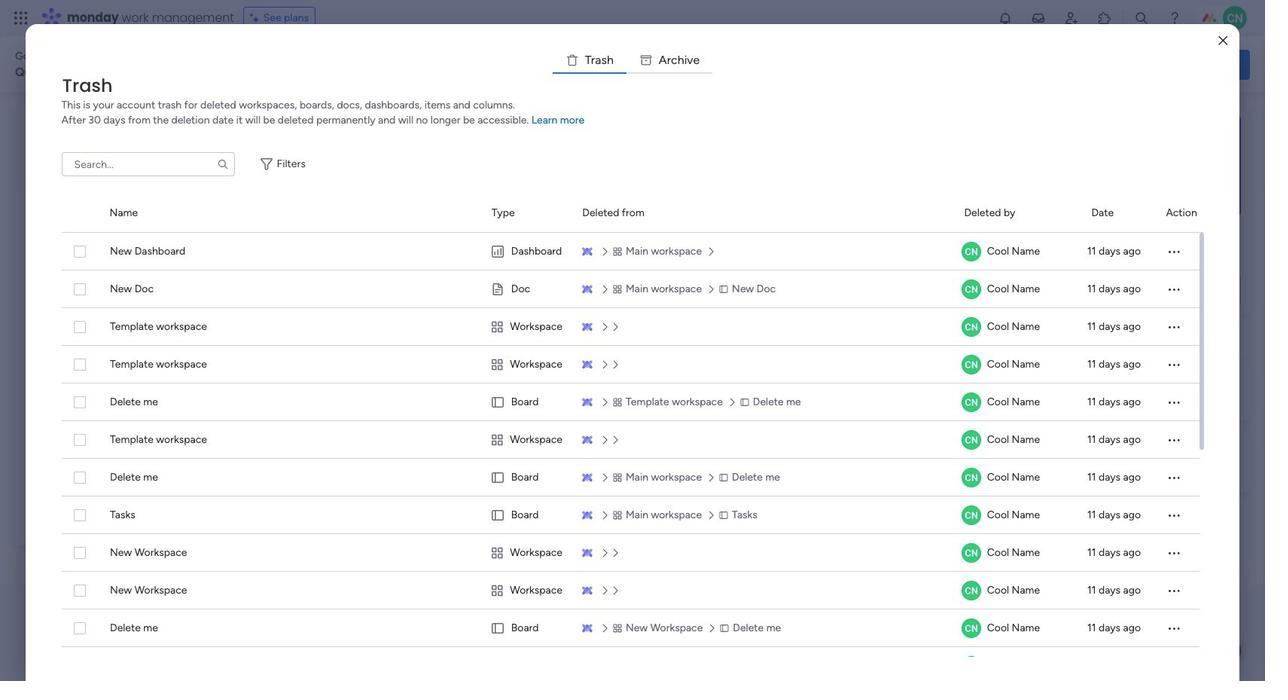 Task type: locate. For each thing, give the bounding box(es) containing it.
3 menu image from the top
[[1167, 357, 1182, 372]]

5 menu image from the top
[[1167, 432, 1182, 447]]

11 row from the top
[[61, 609, 1200, 647]]

cell
[[490, 233, 562, 270], [961, 233, 1069, 270], [490, 270, 562, 308], [961, 270, 1069, 308], [490, 308, 562, 346], [961, 308, 1069, 346], [490, 346, 562, 383], [961, 346, 1069, 383], [490, 383, 562, 421], [961, 383, 1069, 421], [490, 421, 562, 459], [961, 421, 1069, 459], [490, 459, 562, 496], [961, 459, 1069, 496], [490, 496, 562, 534], [961, 496, 1069, 534], [490, 534, 562, 572], [961, 534, 1069, 572], [490, 572, 562, 609], [961, 572, 1069, 609], [490, 609, 562, 647], [961, 609, 1069, 647], [61, 647, 92, 681], [580, 647, 943, 681], [961, 647, 1069, 681], [1162, 647, 1200, 681]]

1 column header from the left
[[61, 194, 92, 232]]

cool name image for 2nd menu image
[[962, 317, 981, 337]]

notifications image
[[998, 11, 1013, 26]]

menu image
[[1167, 244, 1182, 259], [1167, 508, 1182, 523], [1167, 583, 1182, 598], [1167, 621, 1182, 636]]

9 row from the top
[[61, 534, 1200, 572]]

1 cool name image from the top
[[962, 242, 981, 261]]

2 component image from the left
[[289, 299, 302, 312]]

cool name image
[[962, 242, 981, 261], [962, 279, 981, 299], [962, 355, 981, 374], [962, 468, 981, 487], [962, 581, 981, 600], [962, 618, 981, 638]]

4 cool name image from the top
[[962, 468, 981, 487]]

6 menu image from the top
[[1167, 470, 1182, 485]]

None search field
[[61, 152, 235, 176]]

search everything image
[[1135, 11, 1150, 26]]

3 row from the top
[[61, 308, 1200, 346]]

2 cool name image from the top
[[962, 279, 981, 299]]

invite members image
[[1064, 11, 1080, 26]]

row
[[61, 233, 1200, 270], [61, 270, 1200, 308], [61, 308, 1200, 346], [61, 346, 1200, 383], [61, 383, 1200, 421], [61, 421, 1200, 459], [61, 459, 1200, 496], [61, 496, 1200, 534], [61, 534, 1200, 572], [61, 572, 1200, 609], [61, 609, 1200, 647], [61, 647, 1200, 681]]

7 row from the top
[[61, 459, 1200, 496]]

1 row from the top
[[61, 233, 1200, 270]]

row group
[[61, 194, 1204, 233]]

6 cool name image from the top
[[962, 618, 981, 638]]

help center element
[[1025, 432, 1251, 492]]

help image
[[1168, 11, 1183, 26]]

update feed image
[[1031, 11, 1046, 26]]

2 column header from the left
[[110, 194, 474, 232]]

cool name image
[[1223, 6, 1248, 30], [962, 317, 981, 337], [962, 392, 981, 412], [962, 430, 981, 450], [962, 505, 981, 525], [962, 543, 981, 563]]

1 horizontal spatial component image
[[289, 299, 302, 312]]

0 horizontal spatial component image
[[52, 299, 66, 312]]

2 menu image from the top
[[1167, 508, 1182, 523]]

1 menu image from the top
[[1167, 244, 1182, 259]]

10 row from the top
[[61, 572, 1200, 609]]

8 row from the top
[[61, 496, 1200, 534]]

column header
[[61, 194, 92, 232], [110, 194, 474, 232], [492, 194, 564, 232], [583, 194, 947, 232], [965, 194, 1074, 232], [1092, 194, 1148, 232], [1166, 194, 1204, 232]]

3 cool name image from the top
[[962, 355, 981, 374]]

component image
[[52, 299, 66, 312], [289, 299, 302, 312]]

4 column header from the left
[[583, 194, 947, 232]]

search image
[[217, 158, 229, 170]]

12 row from the top
[[61, 647, 1200, 681]]

close my workspaces image
[[33, 410, 51, 428]]

menu image
[[1167, 282, 1182, 297], [1167, 319, 1182, 334], [1167, 357, 1182, 372], [1167, 395, 1182, 410], [1167, 432, 1182, 447], [1167, 470, 1182, 485], [1167, 545, 1182, 560]]

table
[[61, 194, 1204, 681]]

Search for items in the recycle bin search field
[[61, 152, 235, 176]]



Task type: vqa. For each thing, say whether or not it's contained in the screenshot.
the topmost option
no



Task type: describe. For each thing, give the bounding box(es) containing it.
7 menu image from the top
[[1167, 545, 1182, 560]]

cool name image for 2nd menu icon from the top of the page
[[962, 505, 981, 525]]

4 menu image from the top
[[1167, 395, 1182, 410]]

see plans image
[[250, 10, 263, 26]]

templates image image
[[1038, 114, 1237, 218]]

5 row from the top
[[61, 383, 1200, 421]]

quick search results list box
[[33, 141, 988, 341]]

getting started element
[[1025, 360, 1251, 420]]

add to favorites image
[[474, 275, 489, 290]]

open update feed (inbox) image
[[33, 359, 51, 377]]

4 menu image from the top
[[1167, 621, 1182, 636]]

1 component image from the left
[[52, 299, 66, 312]]

0 element
[[185, 359, 204, 377]]

5 column header from the left
[[965, 194, 1074, 232]]

1 menu image from the top
[[1167, 282, 1182, 297]]

2 menu image from the top
[[1167, 319, 1182, 334]]

7 column header from the left
[[1166, 194, 1204, 232]]

cool name image for fourth menu image from the bottom of the page
[[962, 392, 981, 412]]

3 menu image from the top
[[1167, 583, 1182, 598]]

4 row from the top
[[61, 346, 1200, 383]]

6 column header from the left
[[1092, 194, 1148, 232]]

2 row from the top
[[61, 270, 1200, 308]]

cool name image for 3rd menu image from the bottom
[[962, 430, 981, 450]]

close recently visited image
[[33, 123, 51, 141]]

3 column header from the left
[[492, 194, 564, 232]]

select product image
[[14, 11, 29, 26]]

close image
[[1219, 35, 1228, 46]]

workspace image
[[58, 455, 94, 491]]

6 row from the top
[[61, 421, 1200, 459]]

component image
[[105, 477, 118, 490]]

5 cool name image from the top
[[962, 581, 981, 600]]

monday marketplace image
[[1098, 11, 1113, 26]]

cool name image for 1st menu image from the bottom of the page
[[962, 543, 981, 563]]



